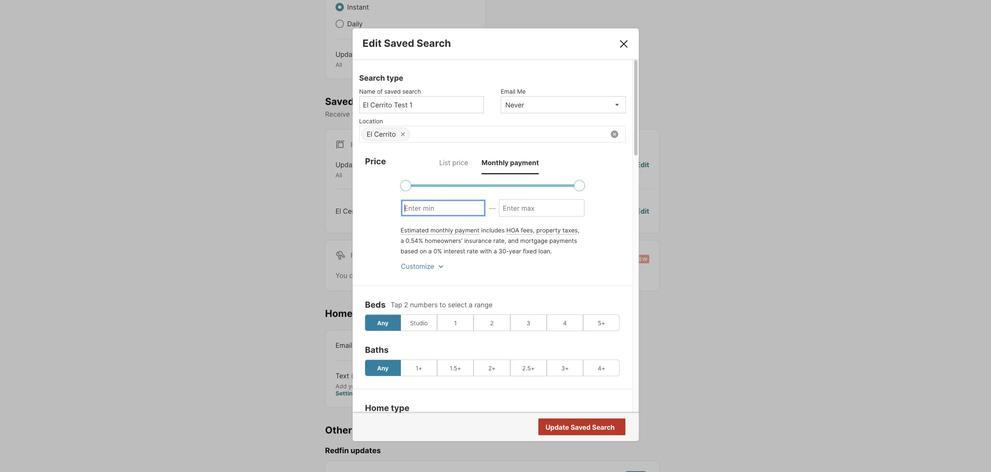 Task type: locate. For each thing, give the bounding box(es) containing it.
3 checkbox
[[511, 315, 547, 332]]

any down baths
[[377, 365, 389, 372]]

emails down 'maximum price' slider
[[583, 207, 603, 215]]

1 horizontal spatial search
[[417, 37, 451, 49]]

1
[[382, 207, 385, 215], [454, 320, 457, 327]]

1 horizontal spatial no
[[581, 424, 590, 432]]

edit button for no emails
[[637, 206, 650, 216]]

no inside "button"
[[581, 424, 590, 432]]

2 edit button from the top
[[637, 206, 650, 216]]

payment
[[510, 159, 539, 167], [455, 227, 480, 234]]

types up 'search type'
[[361, 50, 379, 59]]

0 vertical spatial 2
[[404, 301, 408, 309]]

fees
[[521, 227, 533, 234]]

1 vertical spatial cerrito
[[343, 207, 365, 215]]

name of saved search
[[359, 88, 421, 95]]

0 vertical spatial no
[[572, 207, 581, 215]]

settings
[[336, 390, 360, 397]]

update down for sale
[[336, 161, 359, 169]]

while
[[437, 272, 454, 280]]

home
[[325, 308, 353, 320], [365, 404, 389, 414]]

notifications
[[373, 110, 412, 119]]

0 vertical spatial types
[[361, 50, 379, 59]]

1 horizontal spatial your
[[445, 110, 459, 119]]

2 checkbox
[[474, 315, 511, 332]]

search inside saved searches receive timely notifications based on your preferred search filters.
[[492, 110, 513, 119]]

no results
[[581, 424, 614, 432]]

Enter min text field
[[405, 204, 482, 213]]

edit saved search dialog
[[353, 28, 639, 473]]

0 horizontal spatial search
[[403, 88, 421, 95]]

list price
[[439, 159, 468, 167]]

1 horizontal spatial ,
[[578, 227, 580, 234]]

searches down customize
[[406, 272, 436, 280]]

0 vertical spatial your
[[445, 110, 459, 119]]

1 vertical spatial searches
[[406, 272, 436, 280]]

for
[[351, 141, 364, 149], [351, 251, 364, 260]]

updates
[[351, 447, 381, 456]]

payment up the insurance
[[455, 227, 480, 234]]

1 vertical spatial option group
[[365, 360, 620, 377]]

1 vertical spatial search
[[492, 110, 513, 119]]

1 horizontal spatial home
[[365, 404, 389, 414]]

1 vertical spatial types
[[361, 161, 379, 169]]

other emails
[[325, 425, 385, 436]]

2.5+
[[523, 365, 535, 372]]

types down for sale
[[361, 161, 379, 169]]

1 vertical spatial edit
[[637, 161, 650, 169]]

1 vertical spatial home
[[365, 404, 389, 414]]

no left the results
[[581, 424, 590, 432]]

el up for sale
[[367, 130, 373, 139]]

search inside button
[[592, 424, 615, 432]]

1 horizontal spatial cerrito
[[374, 130, 396, 139]]

clear input button
[[611, 131, 618, 138]]

1 vertical spatial your
[[349, 383, 361, 390]]

0 vertical spatial searches
[[357, 96, 401, 107]]

edit saved search
[[363, 37, 451, 49]]

receive
[[325, 110, 350, 119]]

emails for no emails
[[583, 207, 603, 215]]

0 vertical spatial 1
[[382, 207, 385, 215]]

Studio checkbox
[[401, 315, 437, 332]]

your
[[445, 110, 459, 119], [349, 383, 361, 390]]

on down name of saved search text field
[[435, 110, 443, 119]]

1 horizontal spatial search
[[492, 110, 513, 119]]

no up taxes at the right of the page
[[572, 207, 581, 215]]

2 update types all from the top
[[336, 161, 379, 179]]

a inside % homeowners' insurance rate, and mortgage payments based on a
[[429, 248, 432, 255]]

edit for edit button related to no emails
[[637, 207, 650, 215]]

saved inside button
[[571, 424, 591, 432]]

update types all down for sale
[[336, 161, 379, 179]]

cerrito for el cerrito test 1
[[343, 207, 365, 215]]

any inside option
[[377, 320, 389, 327]]

2+
[[489, 365, 496, 372]]

monthly payment
[[482, 159, 539, 167]]

cerrito up sale
[[374, 130, 396, 139]]

% inside % homeowners' insurance rate, and mortgage payments based on a
[[419, 237, 423, 244]]

rate,
[[494, 237, 507, 244]]

update left no results "button"
[[546, 424, 569, 432]]

1 vertical spatial for
[[351, 251, 364, 260]]

0 horizontal spatial 2
[[404, 301, 408, 309]]

home type
[[365, 404, 410, 414]]

home down account settings link
[[365, 404, 389, 414]]

monthly payment element
[[482, 151, 539, 175]]

update down daily radio
[[336, 50, 359, 59]]

on inside saved searches receive timely notifications based on your preferred search filters.
[[435, 110, 443, 119]]

1 vertical spatial email
[[336, 341, 353, 350]]

2 vertical spatial edit
[[637, 207, 650, 215]]

1 horizontal spatial searches
[[406, 272, 436, 280]]

saved left the results
[[571, 424, 591, 432]]

1 vertical spatial edit button
[[637, 206, 650, 216]]

beds
[[365, 300, 386, 310]]

type for home type
[[391, 404, 410, 414]]

0 horizontal spatial searches
[[357, 96, 401, 107]]

search left filters.
[[492, 110, 513, 119]]

1 vertical spatial based
[[401, 248, 418, 255]]

2 horizontal spatial search
[[592, 424, 615, 432]]

4+
[[598, 365, 606, 372]]

all
[[336, 61, 342, 68], [336, 172, 342, 179]]

saved searches receive timely notifications based on your preferred search filters.
[[325, 96, 535, 119]]

1 down the select
[[454, 320, 457, 327]]

can
[[349, 272, 361, 280]]

1 edit button from the top
[[637, 160, 650, 179]]

email up text
[[336, 341, 353, 350]]

1 vertical spatial 2
[[490, 320, 494, 327]]

4 checkbox
[[547, 315, 584, 332]]

0 vertical spatial el
[[367, 130, 373, 139]]

0 vertical spatial on
[[435, 110, 443, 119]]

0 horizontal spatial no
[[572, 207, 581, 215]]

2 for from the top
[[351, 251, 364, 260]]

text (sms)
[[336, 372, 371, 380]]

update types all up 'search type'
[[336, 50, 379, 68]]

1 horizontal spatial 2
[[490, 320, 494, 327]]

0 vertical spatial home
[[325, 308, 353, 320]]

instant
[[347, 3, 369, 11]]

for left rent
[[351, 251, 364, 260]]

text
[[336, 372, 349, 380]]

rent
[[366, 251, 384, 260]]

email left me
[[501, 88, 516, 95]]

, up mortgage
[[533, 227, 535, 234]]

1 horizontal spatial on
[[435, 110, 443, 119]]

a left "0.54"
[[401, 237, 404, 244]]

list
[[439, 159, 451, 167]]

based down "0.54"
[[401, 248, 418, 255]]

1.5+ radio
[[437, 360, 474, 377]]

other
[[325, 425, 352, 436]]

insurance
[[465, 237, 492, 244]]

type down in
[[391, 404, 410, 414]]

Any radio
[[365, 360, 401, 377]]

2 all from the top
[[336, 172, 342, 179]]

0 horizontal spatial emails
[[355, 425, 385, 436]]

Daily radio
[[336, 20, 344, 28]]

1 horizontal spatial %
[[437, 248, 442, 255]]

1 any from the top
[[377, 320, 389, 327]]

0 vertical spatial cerrito
[[374, 130, 396, 139]]

searching
[[456, 272, 487, 280]]

monthly
[[431, 227, 454, 234]]

2 down the range
[[490, 320, 494, 327]]

1 vertical spatial payment
[[455, 227, 480, 234]]

%
[[419, 237, 423, 244], [437, 248, 442, 255]]

1 for from the top
[[351, 141, 364, 149]]

None checkbox
[[449, 371, 476, 383]]

you can create saved searches while searching for
[[336, 272, 499, 280]]

, down no emails
[[578, 227, 580, 234]]

for left sale
[[351, 141, 364, 149]]

1 vertical spatial el
[[336, 207, 341, 215]]

a
[[401, 237, 404, 244], [429, 248, 432, 255], [494, 248, 497, 255], [469, 301, 473, 309]]

searches inside saved searches receive timely notifications based on your preferred search filters.
[[357, 96, 401, 107]]

search up name of saved search text field
[[403, 88, 421, 95]]

email for email
[[336, 341, 353, 350]]

2
[[404, 301, 408, 309], [490, 320, 494, 327]]

edit button for update types
[[637, 160, 650, 179]]

on left 0
[[420, 248, 427, 255]]

price
[[365, 157, 386, 167]]

of
[[377, 88, 383, 95]]

no emails
[[572, 207, 603, 215]]

1 horizontal spatial email
[[501, 88, 516, 95]]

home left tours
[[325, 308, 353, 320]]

2 , from the left
[[578, 227, 580, 234]]

cerrito
[[374, 130, 396, 139], [343, 207, 365, 215]]

edit inside dialog
[[363, 37, 382, 49]]

edit for edit saved search
[[363, 37, 382, 49]]

0 vertical spatial based
[[414, 110, 433, 119]]

based down name of saved search text field
[[414, 110, 433, 119]]

any down beds
[[377, 320, 389, 327]]

based inside % homeowners' insurance rate, and mortgage payments based on a
[[401, 248, 418, 255]]

0 vertical spatial edit button
[[637, 160, 650, 179]]

0 vertical spatial emails
[[583, 207, 603, 215]]

1 vertical spatial update
[[336, 161, 359, 169]]

saved up receive
[[325, 96, 354, 107]]

0 vertical spatial for
[[351, 141, 364, 149]]

None search field
[[410, 126, 626, 143]]

search for update saved search
[[592, 424, 615, 432]]

0 horizontal spatial 1
[[382, 207, 385, 215]]

2.5+ radio
[[511, 360, 547, 377]]

sale
[[366, 141, 383, 149]]

home tours
[[325, 308, 380, 320]]

1 horizontal spatial el
[[367, 130, 373, 139]]

0 vertical spatial option group
[[365, 315, 620, 332]]

home inside the edit saved search dialog
[[365, 404, 389, 414]]

0 vertical spatial update types all
[[336, 50, 379, 68]]

option group
[[365, 315, 620, 332], [365, 360, 620, 377]]

your up settings
[[349, 383, 361, 390]]

searches down of
[[357, 96, 401, 107]]

emails up the updates at the left bottom of page
[[355, 425, 385, 436]]

0 horizontal spatial cerrito
[[343, 207, 365, 215]]

a left 0
[[429, 248, 432, 255]]

el inside the edit saved search dialog
[[367, 130, 373, 139]]

update saved search button
[[539, 419, 626, 436]]

maximum price slider
[[574, 180, 585, 191]]

0 vertical spatial all
[[336, 61, 342, 68]]

2 types from the top
[[361, 161, 379, 169]]

any
[[377, 320, 389, 327], [377, 365, 389, 372]]

0 vertical spatial search
[[417, 37, 451, 49]]

0 vertical spatial %
[[419, 237, 423, 244]]

0
[[434, 248, 437, 255]]

update
[[336, 50, 359, 59], [336, 161, 359, 169], [546, 424, 569, 432]]

1 vertical spatial all
[[336, 172, 342, 179]]

2 right tap
[[404, 301, 408, 309]]

type up saved
[[387, 74, 404, 82]]

1 horizontal spatial emails
[[583, 207, 603, 215]]

% down estimated on the left top
[[419, 237, 423, 244]]

email
[[501, 88, 516, 95], [336, 341, 353, 350]]

payment right monthly
[[510, 159, 539, 167]]

1 horizontal spatial 1
[[454, 320, 457, 327]]

3+
[[562, 365, 569, 372]]

1 types from the top
[[361, 50, 379, 59]]

mortgage
[[521, 237, 548, 244]]

emails
[[583, 207, 603, 215], [355, 425, 385, 436]]

cerrito left test
[[343, 207, 365, 215]]

2 vertical spatial search
[[592, 424, 615, 432]]

type for search type
[[387, 74, 404, 82]]

1 right test
[[382, 207, 385, 215]]

1 vertical spatial search
[[359, 74, 385, 82]]

you
[[336, 272, 348, 280]]

1 vertical spatial emails
[[355, 425, 385, 436]]

0 vertical spatial type
[[387, 74, 404, 82]]

% down homeowners'
[[437, 248, 442, 255]]

types
[[361, 50, 379, 59], [361, 161, 379, 169]]

email inside the edit saved search dialog
[[501, 88, 516, 95]]

on
[[435, 110, 443, 119], [420, 248, 427, 255]]

edit saved search element
[[363, 37, 608, 49]]

price
[[453, 159, 468, 167]]

0 horizontal spatial home
[[325, 308, 353, 320]]

0 vertical spatial edit
[[363, 37, 382, 49]]

any inside 'option'
[[377, 365, 389, 372]]

tours
[[355, 308, 380, 320]]

1 vertical spatial any
[[377, 365, 389, 372]]

account settings link
[[336, 383, 435, 397]]

cerrito inside the edit saved search dialog
[[374, 130, 396, 139]]

list box
[[501, 96, 626, 113]]

2 vertical spatial update
[[546, 424, 569, 432]]

Name of saved search text field
[[363, 101, 481, 109]]

search
[[403, 88, 421, 95], [492, 110, 513, 119]]

el left test
[[336, 207, 341, 215]]

no
[[572, 207, 581, 215], [581, 424, 590, 432]]

1 vertical spatial 1
[[454, 320, 457, 327]]

1 vertical spatial on
[[420, 248, 427, 255]]

0 vertical spatial any
[[377, 320, 389, 327]]

your left preferred
[[445, 110, 459, 119]]

edit button
[[637, 160, 650, 179], [637, 206, 650, 216]]

0 vertical spatial search
[[403, 88, 421, 95]]

2 any from the top
[[377, 365, 389, 372]]

name of saved search element
[[359, 84, 480, 96]]

0 horizontal spatial ,
[[533, 227, 535, 234]]

1+
[[416, 365, 422, 372]]

a left the range
[[469, 301, 473, 309]]

el
[[367, 130, 373, 139], [336, 207, 341, 215]]

search type
[[359, 74, 404, 82]]

for for for sale
[[351, 141, 364, 149]]

1 vertical spatial type
[[391, 404, 410, 414]]

Enter max text field
[[503, 204, 581, 213]]

results
[[592, 424, 614, 432]]

0 vertical spatial payment
[[510, 159, 539, 167]]

remove el cerrito image
[[401, 132, 406, 137]]

update types all
[[336, 50, 379, 68], [336, 161, 379, 179]]

1 vertical spatial %
[[437, 248, 442, 255]]

no for no results
[[581, 424, 590, 432]]

cerrito for el cerrito
[[374, 130, 396, 139]]

4
[[563, 320, 567, 327]]

any for 1+
[[377, 365, 389, 372]]

0 vertical spatial email
[[501, 88, 516, 95]]

0 horizontal spatial %
[[419, 237, 423, 244]]

el cerrito
[[367, 130, 396, 139]]

0 horizontal spatial on
[[420, 248, 427, 255]]

1 vertical spatial update types all
[[336, 161, 379, 179]]

1 vertical spatial no
[[581, 424, 590, 432]]

0 horizontal spatial el
[[336, 207, 341, 215]]

0 horizontal spatial email
[[336, 341, 353, 350]]



Task type: describe. For each thing, give the bounding box(es) containing it.
0.54
[[406, 237, 419, 244]]

for rent
[[351, 251, 384, 260]]

Any checkbox
[[365, 315, 401, 332]]

3
[[527, 320, 531, 327]]

location element
[[359, 113, 622, 126]]

with
[[480, 248, 492, 255]]

includes
[[482, 227, 505, 234]]

customize
[[401, 262, 434, 271]]

payments
[[550, 237, 577, 244]]

update saved search
[[546, 424, 615, 432]]

0 horizontal spatial search
[[359, 74, 385, 82]]

preferred
[[461, 110, 490, 119]]

, a
[[401, 227, 580, 244]]

fixed
[[523, 248, 537, 255]]

estimated monthly payment includes hoa fees , property taxes
[[401, 227, 578, 234]]

redfin
[[325, 447, 349, 456]]

5+ checkbox
[[584, 315, 620, 332]]

homeowners'
[[425, 237, 463, 244]]

location
[[359, 118, 383, 125]]

year
[[509, 248, 522, 255]]

2 option group from the top
[[365, 360, 620, 377]]

a inside , a
[[401, 237, 404, 244]]

1 option group from the top
[[365, 315, 620, 332]]

timely
[[352, 110, 371, 119]]

account settings
[[336, 383, 435, 397]]

1 all from the top
[[336, 61, 342, 68]]

el cerrito test 1
[[336, 207, 385, 215]]

home for home type
[[365, 404, 389, 414]]

30-
[[499, 248, 509, 255]]

your inside saved searches receive timely notifications based on your preferred search filters.
[[445, 110, 459, 119]]

on inside % homeowners' insurance rate, and mortgage payments based on a
[[420, 248, 427, 255]]

hoa
[[507, 227, 520, 234]]

studio
[[410, 320, 428, 327]]

saved
[[384, 88, 401, 95]]

update inside button
[[546, 424, 569, 432]]

saved right the create
[[385, 272, 404, 280]]

search for edit saved search
[[417, 37, 451, 49]]

no results button
[[571, 420, 624, 437]]

test
[[367, 207, 380, 215]]

4+ radio
[[584, 360, 620, 377]]

0 vertical spatial update
[[336, 50, 359, 59]]

email me
[[501, 88, 526, 95]]

Instant radio
[[336, 3, 344, 11]]

for
[[489, 272, 497, 280]]

1 , from the left
[[533, 227, 535, 234]]

rate
[[467, 248, 478, 255]]

minimum price slider
[[400, 180, 411, 191]]

loan.
[[539, 248, 552, 255]]

number
[[381, 383, 403, 390]]

redfin updates
[[325, 447, 381, 456]]

0 horizontal spatial your
[[349, 383, 361, 390]]

none search field inside the edit saved search dialog
[[410, 126, 626, 143]]

property
[[537, 227, 561, 234]]

saved inside saved searches receive timely notifications based on your preferred search filters.
[[325, 96, 354, 107]]

el for el cerrito
[[367, 130, 373, 139]]

daily
[[347, 20, 363, 28]]

email for email me
[[501, 88, 516, 95]]

saved up 'search type'
[[384, 37, 415, 49]]

tap 2 numbers to select a range
[[391, 301, 493, 309]]

interest
[[444, 248, 465, 255]]

estimated
[[401, 227, 429, 234]]

home for home tours
[[325, 308, 353, 320]]

emails for other emails
[[355, 425, 385, 436]]

search inside name of saved search element
[[403, 88, 421, 95]]

monthly
[[482, 159, 509, 167]]

1 checkbox
[[437, 315, 474, 332]]

0 % interest rate with a 30-year fixed loan.
[[434, 248, 552, 255]]

1.5+
[[450, 365, 461, 372]]

el for el cerrito test 1
[[336, 207, 341, 215]]

5+
[[598, 320, 606, 327]]

filters.
[[515, 110, 535, 119]]

% homeowners' insurance rate, and mortgage payments based on a
[[401, 237, 577, 255]]

phone
[[362, 383, 380, 390]]

range
[[475, 301, 493, 309]]

in
[[404, 383, 409, 390]]

3+ radio
[[547, 360, 584, 377]]

for sale
[[351, 141, 383, 149]]

email me element
[[501, 84, 622, 96]]

create
[[363, 272, 383, 280]]

to
[[440, 301, 446, 309]]

name
[[359, 88, 376, 95]]

taxes
[[563, 227, 578, 234]]

numbers
[[410, 301, 438, 309]]

list price element
[[439, 151, 468, 175]]

edit for edit button corresponding to update types
[[637, 161, 650, 169]]

1 horizontal spatial payment
[[510, 159, 539, 167]]

1+ radio
[[401, 360, 437, 377]]

1 inside option
[[454, 320, 457, 327]]

no for no emails
[[572, 207, 581, 215]]

2 inside option
[[490, 320, 494, 327]]

add your phone number in
[[336, 383, 411, 390]]

and
[[508, 237, 519, 244]]

1 update types all from the top
[[336, 50, 379, 68]]

based inside saved searches receive timely notifications based on your preferred search filters.
[[414, 110, 433, 119]]

customize button
[[401, 257, 446, 273]]

me
[[517, 88, 526, 95]]

—
[[489, 204, 496, 212]]

for for for rent
[[351, 251, 364, 260]]

(sms)
[[351, 372, 371, 380]]

list box inside the edit saved search dialog
[[501, 96, 626, 113]]

account
[[411, 383, 435, 390]]

tap
[[391, 301, 402, 309]]

add
[[336, 383, 347, 390]]

2+ radio
[[474, 360, 511, 377]]

baths
[[365, 345, 389, 355]]

a left 30-
[[494, 248, 497, 255]]

any for studio
[[377, 320, 389, 327]]

, inside , a
[[578, 227, 580, 234]]

0 horizontal spatial payment
[[455, 227, 480, 234]]



Task type: vqa. For each thing, say whether or not it's contained in the screenshot.
Redfin Premier at the top right
no



